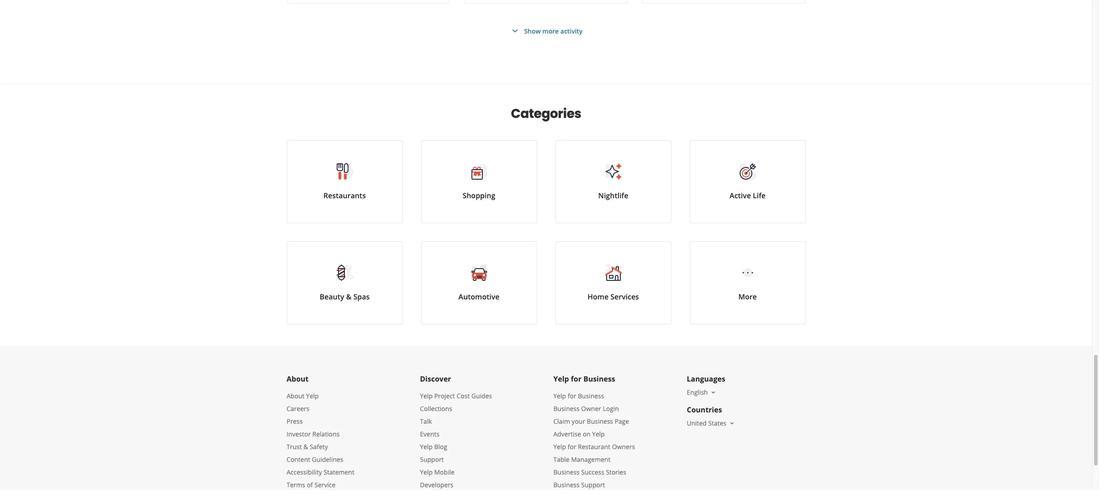 Task type: locate. For each thing, give the bounding box(es) containing it.
investor
[[287, 430, 311, 439]]

yelp up careers
[[306, 392, 319, 400]]

about yelp careers press investor relations trust & safety content guidelines accessibility statement terms of service
[[287, 392, 355, 489]]

support down yelp blog link
[[420, 455, 444, 464]]

support inside the 'yelp for business business owner login claim your business page advertise on yelp yelp for restaurant owners table management business success stories business support'
[[582, 481, 605, 489]]

1 vertical spatial support
[[582, 481, 605, 489]]

accessibility statement link
[[287, 468, 355, 477]]

talk
[[420, 417, 432, 426]]

show more activity
[[524, 27, 583, 35]]

0 vertical spatial 16 chevron down v2 image
[[710, 389, 717, 396]]

1 horizontal spatial 16 chevron down v2 image
[[729, 420, 736, 427]]

project
[[434, 392, 455, 400]]

trust & safety link
[[287, 443, 328, 451]]

trust
[[287, 443, 302, 451]]

success
[[582, 468, 605, 477]]

accessibility
[[287, 468, 322, 477]]

active
[[730, 191, 751, 201]]

16 chevron down v2 image right states
[[729, 420, 736, 427]]

yelp up collections
[[420, 392, 433, 400]]

0 vertical spatial &
[[346, 292, 352, 302]]

yelp down "support" link
[[420, 468, 433, 477]]

1 about from the top
[[287, 374, 309, 384]]

1 horizontal spatial &
[[346, 292, 352, 302]]

yelp up the yelp for business link
[[554, 374, 569, 384]]

1 vertical spatial about
[[287, 392, 305, 400]]

16 chevron down v2 image inside english dropdown button
[[710, 389, 717, 396]]

more link
[[690, 242, 806, 325]]

about inside about yelp careers press investor relations trust & safety content guidelines accessibility statement terms of service
[[287, 392, 305, 400]]

on
[[583, 430, 591, 439]]

nightlife
[[599, 191, 629, 201]]

about for about
[[287, 374, 309, 384]]

16 chevron down v2 image inside united states popup button
[[729, 420, 736, 427]]

service
[[315, 481, 336, 489]]

&
[[346, 292, 352, 302], [304, 443, 308, 451]]

your
[[572, 417, 586, 426]]

0 horizontal spatial 16 chevron down v2 image
[[710, 389, 717, 396]]

1 vertical spatial &
[[304, 443, 308, 451]]

restaurant
[[578, 443, 611, 451]]

for
[[571, 374, 582, 384], [568, 392, 577, 400], [568, 443, 577, 451]]

0 vertical spatial about
[[287, 374, 309, 384]]

content
[[287, 455, 310, 464]]

restaurants
[[324, 191, 366, 201]]

careers link
[[287, 405, 310, 413]]

0 horizontal spatial support
[[420, 455, 444, 464]]

for down advertise on the right bottom of the page
[[568, 443, 577, 451]]

united
[[687, 419, 707, 428]]

about yelp link
[[287, 392, 319, 400]]

for up the yelp for business link
[[571, 374, 582, 384]]

advertise on yelp link
[[554, 430, 605, 439]]

home
[[588, 292, 609, 302]]

automotive link
[[421, 242, 537, 325]]

& inside about yelp careers press investor relations trust & safety content guidelines accessibility statement terms of service
[[304, 443, 308, 451]]

about up careers
[[287, 392, 305, 400]]

management
[[571, 455, 611, 464]]

1 vertical spatial for
[[568, 392, 577, 400]]

login
[[603, 405, 619, 413]]

16 chevron down v2 image down 'languages'
[[710, 389, 717, 396]]

1 vertical spatial 16 chevron down v2 image
[[729, 420, 736, 427]]

states
[[709, 419, 727, 428]]

more
[[543, 27, 559, 35]]

for up business owner login link
[[568, 392, 577, 400]]

shopping
[[463, 191, 496, 201]]

support
[[420, 455, 444, 464], [582, 481, 605, 489]]

16 chevron down v2 image
[[710, 389, 717, 396], [729, 420, 736, 427]]

yelp for restaurant owners link
[[554, 443, 635, 451]]

16 chevron down v2 image for languages
[[710, 389, 717, 396]]

2 vertical spatial for
[[568, 443, 577, 451]]

& right trust
[[304, 443, 308, 451]]

yelp right on
[[592, 430, 605, 439]]

stories
[[606, 468, 627, 477]]

0 vertical spatial for
[[571, 374, 582, 384]]

about up about yelp link
[[287, 374, 309, 384]]

2 about from the top
[[287, 392, 305, 400]]

events link
[[420, 430, 440, 439]]

developers link
[[420, 481, 454, 489]]

0 vertical spatial support
[[420, 455, 444, 464]]

careers
[[287, 405, 310, 413]]

languages
[[687, 374, 726, 384]]

business owner login link
[[554, 405, 619, 413]]

yelp
[[554, 374, 569, 384], [306, 392, 319, 400], [420, 392, 433, 400], [554, 392, 566, 400], [592, 430, 605, 439], [420, 443, 433, 451], [554, 443, 566, 451], [420, 468, 433, 477]]

yelp for business business owner login claim your business page advertise on yelp yelp for restaurant owners table management business success stories business support
[[554, 392, 635, 489]]

activity
[[561, 27, 583, 35]]

relations
[[313, 430, 340, 439]]

about
[[287, 374, 309, 384], [287, 392, 305, 400]]

1 horizontal spatial support
[[582, 481, 605, 489]]

& left spas
[[346, 292, 352, 302]]

for for yelp for business business owner login claim your business page advertise on yelp yelp for restaurant owners table management business success stories business support
[[568, 392, 577, 400]]

table
[[554, 455, 570, 464]]

support down success
[[582, 481, 605, 489]]

page
[[615, 417, 629, 426]]

0 horizontal spatial &
[[304, 443, 308, 451]]



Task type: describe. For each thing, give the bounding box(es) containing it.
support inside yelp project cost guides collections talk events yelp blog support yelp mobile developers
[[420, 455, 444, 464]]

automotive
[[459, 292, 500, 302]]

countries
[[687, 405, 722, 415]]

business support link
[[554, 481, 605, 489]]

safety
[[310, 443, 328, 451]]

united states
[[687, 419, 727, 428]]

yelp down events link at the bottom left of the page
[[420, 443, 433, 451]]

restaurants link
[[287, 140, 403, 223]]

owner
[[582, 405, 602, 413]]

terms
[[287, 481, 305, 489]]

cost
[[457, 392, 470, 400]]

table management link
[[554, 455, 611, 464]]

life
[[753, 191, 766, 201]]

developers
[[420, 481, 454, 489]]

investor relations link
[[287, 430, 340, 439]]

beauty & spas
[[320, 292, 370, 302]]

business success stories link
[[554, 468, 627, 477]]

terms of service link
[[287, 481, 336, 489]]

more
[[739, 292, 757, 302]]

& inside category navigation section navigation
[[346, 292, 352, 302]]

yelp blog link
[[420, 443, 448, 451]]

spas
[[354, 292, 370, 302]]

english
[[687, 388, 708, 397]]

services
[[611, 292, 639, 302]]

content guidelines link
[[287, 455, 343, 464]]

blog
[[434, 443, 448, 451]]

talk link
[[420, 417, 432, 426]]

category navigation section navigation
[[278, 84, 815, 346]]

active life
[[730, 191, 766, 201]]

yelp inside about yelp careers press investor relations trust & safety content guidelines accessibility statement terms of service
[[306, 392, 319, 400]]

guides
[[472, 392, 492, 400]]

claim your business page link
[[554, 417, 629, 426]]

for for yelp for business
[[571, 374, 582, 384]]

advertise
[[554, 430, 581, 439]]

yelp up table
[[554, 443, 566, 451]]

statement
[[324, 468, 355, 477]]

yelp for business link
[[554, 392, 604, 400]]

owners
[[612, 443, 635, 451]]

mobile
[[434, 468, 455, 477]]

collections link
[[420, 405, 453, 413]]

beauty
[[320, 292, 344, 302]]

yelp for business
[[554, 374, 616, 384]]

english button
[[687, 388, 717, 397]]

events
[[420, 430, 440, 439]]

press
[[287, 417, 303, 426]]

guidelines
[[312, 455, 343, 464]]

discover
[[420, 374, 451, 384]]

show more activity button
[[510, 25, 583, 36]]

beauty & spas link
[[287, 242, 403, 325]]

yelp project cost guides link
[[420, 392, 492, 400]]

active life link
[[690, 140, 806, 223]]

16 chevron down v2 image for countries
[[729, 420, 736, 427]]

yelp up claim
[[554, 392, 566, 400]]

about for about yelp careers press investor relations trust & safety content guidelines accessibility statement terms of service
[[287, 392, 305, 400]]

24 chevron down v2 image
[[510, 25, 521, 36]]

of
[[307, 481, 313, 489]]

yelp project cost guides collections talk events yelp blog support yelp mobile developers
[[420, 392, 492, 489]]

shopping link
[[421, 140, 537, 223]]

yelp mobile link
[[420, 468, 455, 477]]

support link
[[420, 455, 444, 464]]

categories
[[511, 105, 582, 123]]

nightlife link
[[556, 140, 672, 223]]

home services link
[[556, 242, 672, 325]]

claim
[[554, 417, 570, 426]]

united states button
[[687, 419, 736, 428]]

show
[[524, 27, 541, 35]]

home services
[[588, 292, 639, 302]]

collections
[[420, 405, 453, 413]]

press link
[[287, 417, 303, 426]]

explore recent activity section section
[[279, 0, 813, 84]]



Task type: vqa. For each thing, say whether or not it's contained in the screenshot.


